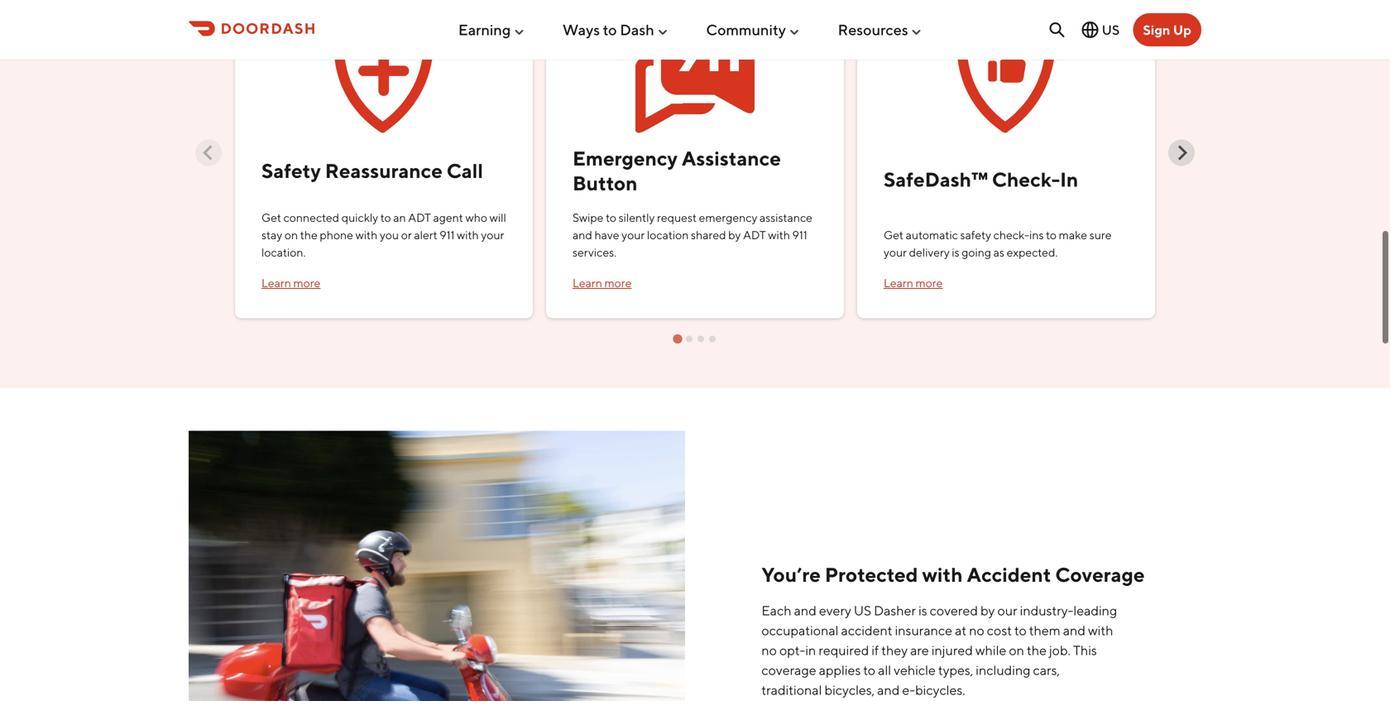 Task type: vqa. For each thing, say whether or not it's contained in the screenshot.
TOP DASHERS link
no



Task type: describe. For each thing, give the bounding box(es) containing it.
learn more for safety reassurance call
[[262, 276, 321, 290]]

have
[[595, 228, 620, 242]]

emergency
[[699, 211, 758, 225]]

as
[[994, 246, 1005, 259]]

an
[[393, 211, 406, 225]]

at
[[956, 623, 967, 638]]

reassurance
[[325, 159, 443, 183]]

bicycles.
[[916, 682, 966, 698]]

to inside get automatic safety check-ins to make sure your delivery is going as expected.
[[1047, 228, 1057, 242]]

location
[[647, 228, 689, 242]]

all
[[879, 662, 892, 678]]

on inside each and every us dasher is covered by our industry-leading occupational accident insurance at no cost to them and with no opt-in required if they are injured while on the job. this coverage applies to all vehicle types, including cars, traditional bicycles, and e-bicycles.
[[1010, 643, 1025, 658]]

learn more link for emergency assistance button
[[573, 276, 632, 290]]

each
[[762, 603, 792, 619]]

safedash™ check-in
[[884, 168, 1079, 191]]

job.
[[1050, 643, 1071, 658]]

your for safedash™ check-in
[[884, 246, 907, 259]]

swipe
[[573, 211, 604, 225]]

stay
[[262, 228, 282, 242]]

including
[[976, 662, 1031, 678]]

we're here to help region
[[195, 0, 1196, 345]]

emergency
[[573, 147, 678, 170]]

ways to dash link
[[563, 14, 670, 45]]

safety reassurance call
[[262, 159, 483, 183]]

assistance
[[760, 211, 813, 225]]

location.
[[262, 246, 306, 259]]

cars,
[[1034, 662, 1061, 678]]

covered
[[930, 603, 979, 619]]

traditional
[[762, 682, 823, 698]]

is inside each and every us dasher is covered by our industry-leading occupational accident insurance at no cost to them and with no opt-in required if they are injured while on the job. this coverage applies to all vehicle types, including cars, traditional bicycles, and e-bicycles.
[[919, 603, 928, 619]]

with down who
[[457, 228, 479, 242]]

safety
[[961, 228, 992, 242]]

each and every us dasher is covered by our industry-leading occupational accident insurance at no cost to them and with no opt-in required if they are injured while on the job. this coverage applies to all vehicle types, including cars, traditional bicycles, and e-bicycles.
[[762, 603, 1118, 698]]

leading
[[1074, 603, 1118, 619]]

required
[[819, 643, 870, 658]]

911 inside get connected quickly to an adt agent who will stay on the phone with you or alert 911 with your location.
[[440, 228, 455, 242]]

community
[[707, 21, 787, 39]]

in
[[1061, 168, 1079, 191]]

learn more for emergency assistance button
[[573, 276, 632, 290]]

the inside each and every us dasher is covered by our industry-leading occupational accident insurance at no cost to them and with no opt-in required if they are injured while on the job. this coverage applies to all vehicle types, including cars, traditional bicycles, and e-bicycles.
[[1027, 643, 1047, 658]]

quickly
[[342, 211, 378, 225]]

your for emergency assistance button
[[622, 228, 645, 242]]

bicycles,
[[825, 682, 875, 698]]

dx safedash logo contentcard image
[[947, 1, 1066, 133]]

accident
[[967, 563, 1052, 587]]

dasher
[[874, 603, 917, 619]]

dx emergency logo contentcard image
[[636, 1, 755, 133]]

ways to dash
[[563, 21, 655, 39]]

sign up
[[1144, 22, 1192, 38]]

earning
[[459, 21, 511, 39]]

1 vertical spatial no
[[762, 643, 777, 658]]

swipe to silently request emergency assistance and have your location shared by adt with 911 services.
[[573, 211, 813, 259]]

and down all
[[878, 682, 900, 698]]

more for safedash™ check-in
[[916, 276, 943, 290]]

get automatic safety check-ins to make sure your delivery is going as expected.
[[884, 228, 1112, 259]]

call
[[447, 159, 483, 183]]

resources
[[838, 21, 909, 39]]

phone
[[320, 228, 353, 242]]

your inside get connected quickly to an adt agent who will stay on the phone with you or alert 911 with your location.
[[481, 228, 505, 242]]

community link
[[707, 14, 801, 45]]

911 inside swipe to silently request emergency assistance and have your location shared by adt with 911 services.
[[793, 228, 808, 242]]

who
[[466, 211, 488, 225]]

to inside get connected quickly to an adt agent who will stay on the phone with you or alert 911 with your location.
[[381, 211, 391, 225]]

will
[[490, 211, 507, 225]]

protected
[[825, 563, 919, 587]]

0 vertical spatial us
[[1102, 22, 1120, 38]]

connected
[[284, 211, 340, 225]]

alert
[[414, 228, 438, 242]]

services.
[[573, 246, 617, 259]]

with inside swipe to silently request emergency assistance and have your location shared by adt with 911 services.
[[769, 228, 791, 242]]

silently
[[619, 211, 655, 225]]

vehicle
[[894, 662, 936, 678]]

and up occupational
[[794, 603, 817, 619]]

going
[[962, 246, 992, 259]]

is inside get automatic safety check-ins to make sure your delivery is going as expected.
[[952, 246, 960, 259]]

them
[[1030, 623, 1061, 638]]

earning link
[[459, 14, 526, 45]]

to left all
[[864, 662, 876, 678]]

button
[[573, 172, 638, 195]]

sign up button
[[1134, 13, 1202, 46]]

shared
[[691, 228, 727, 242]]

safety
[[262, 159, 321, 183]]

with up the covered
[[923, 563, 963, 587]]

select a slide to show tab list
[[229, 331, 1162, 345]]

and inside swipe to silently request emergency assistance and have your location shared by adt with 911 services.
[[573, 228, 593, 242]]

learn more link for safedash™ check-in
[[884, 276, 943, 290]]

globe line image
[[1081, 20, 1101, 40]]

with inside each and every us dasher is covered by our industry-leading occupational accident insurance at no cost to them and with no opt-in required if they are injured while on the job. this coverage applies to all vehicle types, including cars, traditional bicycles, and e-bicycles.
[[1089, 623, 1114, 638]]

e-
[[903, 682, 916, 698]]

more for safety reassurance call
[[293, 276, 321, 290]]



Task type: locate. For each thing, give the bounding box(es) containing it.
in
[[806, 643, 817, 658]]

opt-
[[780, 643, 806, 658]]

accident
[[842, 623, 893, 638]]

or
[[401, 228, 412, 242]]

your down 'will'
[[481, 228, 505, 242]]

1 horizontal spatial on
[[1010, 643, 1025, 658]]

2 911 from the left
[[793, 228, 808, 242]]

learn more down services.
[[573, 276, 632, 290]]

1 horizontal spatial learn more
[[573, 276, 632, 290]]

more
[[293, 276, 321, 290], [605, 276, 632, 290], [916, 276, 943, 290]]

1 horizontal spatial the
[[1027, 643, 1047, 658]]

0 horizontal spatial learn more link
[[262, 276, 321, 290]]

1 vertical spatial the
[[1027, 643, 1047, 658]]

get for safedash™ check-in
[[884, 228, 904, 242]]

resources link
[[838, 14, 924, 45]]

by down emergency
[[729, 228, 741, 242]]

agent
[[433, 211, 463, 225]]

you
[[380, 228, 399, 242]]

learn for emergency assistance button
[[573, 276, 603, 290]]

insurance
[[895, 623, 953, 638]]

emergency assistance button
[[573, 147, 781, 195]]

1 horizontal spatial is
[[952, 246, 960, 259]]

0 vertical spatial by
[[729, 228, 741, 242]]

learn more for safedash™ check-in
[[884, 276, 943, 290]]

0 horizontal spatial 911
[[440, 228, 455, 242]]

industry-
[[1021, 603, 1074, 619]]

1 vertical spatial get
[[884, 228, 904, 242]]

dx reassurance logo contentcard image
[[325, 1, 444, 133]]

learn more link
[[262, 276, 321, 290], [573, 276, 632, 290], [884, 276, 943, 290]]

1 horizontal spatial your
[[622, 228, 645, 242]]

1 horizontal spatial learn more link
[[573, 276, 632, 290]]

1 vertical spatial us
[[854, 603, 872, 619]]

and up this
[[1064, 623, 1086, 638]]

0 vertical spatial is
[[952, 246, 960, 259]]

0 vertical spatial on
[[285, 228, 298, 242]]

1 learn more from the left
[[262, 276, 321, 290]]

occupational
[[762, 623, 839, 638]]

sign
[[1144, 22, 1171, 38]]

ways
[[563, 21, 600, 39]]

us right globe line image
[[1102, 22, 1120, 38]]

3 more from the left
[[916, 276, 943, 290]]

is
[[952, 246, 960, 259], [919, 603, 928, 619]]

learn more down location.
[[262, 276, 321, 290]]

sure
[[1090, 228, 1112, 242]]

1 vertical spatial is
[[919, 603, 928, 619]]

learn down location.
[[262, 276, 291, 290]]

2 learn more link from the left
[[573, 276, 632, 290]]

2 learn from the left
[[573, 276, 603, 290]]

expected.
[[1007, 246, 1058, 259]]

make
[[1059, 228, 1088, 242]]

by
[[729, 228, 741, 242], [981, 603, 996, 619]]

learn more link for safety reassurance call
[[262, 276, 321, 290]]

1 learn from the left
[[262, 276, 291, 290]]

us inside each and every us dasher is covered by our industry-leading occupational accident insurance at no cost to them and with no opt-in required if they are injured while on the job. this coverage applies to all vehicle types, including cars, traditional bicycles, and e-bicycles.
[[854, 603, 872, 619]]

0 horizontal spatial more
[[293, 276, 321, 290]]

0 horizontal spatial on
[[285, 228, 298, 242]]

request
[[657, 211, 697, 225]]

get
[[262, 211, 281, 225], [884, 228, 904, 242]]

cost
[[988, 623, 1013, 638]]

0 horizontal spatial adt
[[408, 211, 431, 225]]

you're
[[762, 563, 821, 587]]

1 horizontal spatial by
[[981, 603, 996, 619]]

learn more link down location.
[[262, 276, 321, 290]]

applies
[[819, 662, 861, 678]]

learn more link down services.
[[573, 276, 632, 290]]

learn for safety reassurance call
[[262, 276, 291, 290]]

your down silently
[[622, 228, 645, 242]]

the down them
[[1027, 643, 1047, 658]]

more down location.
[[293, 276, 321, 290]]

adt down emergency
[[744, 228, 766, 242]]

with down leading
[[1089, 623, 1114, 638]]

learn more down delivery
[[884, 276, 943, 290]]

learn more link down delivery
[[884, 276, 943, 290]]

with down assistance
[[769, 228, 791, 242]]

to inside swipe to silently request emergency assistance and have your location shared by adt with 911 services.
[[606, 211, 617, 225]]

2 learn more from the left
[[573, 276, 632, 290]]

0 vertical spatial the
[[300, 228, 318, 242]]

to right 'ins' on the right top of the page
[[1047, 228, 1057, 242]]

0 horizontal spatial no
[[762, 643, 777, 658]]

on up location.
[[285, 228, 298, 242]]

check-
[[993, 168, 1061, 191]]

your inside get automatic safety check-ins to make sure your delivery is going as expected.
[[884, 246, 907, 259]]

0 vertical spatial get
[[262, 211, 281, 225]]

up
[[1174, 22, 1192, 38]]

learn
[[262, 276, 291, 290], [573, 276, 603, 290], [884, 276, 914, 290]]

2 more from the left
[[605, 276, 632, 290]]

adt
[[408, 211, 431, 225], [744, 228, 766, 242]]

types,
[[939, 662, 974, 678]]

1 horizontal spatial more
[[605, 276, 632, 290]]

previous slide image
[[201, 145, 217, 161]]

on inside get connected quickly to an adt agent who will stay on the phone with you or alert 911 with your location.
[[285, 228, 298, 242]]

1 horizontal spatial us
[[1102, 22, 1120, 38]]

911 down assistance
[[793, 228, 808, 242]]

ins
[[1030, 228, 1044, 242]]

1 horizontal spatial 911
[[793, 228, 808, 242]]

adt inside swipe to silently request emergency assistance and have your location shared by adt with 911 services.
[[744, 228, 766, 242]]

next slide image
[[1174, 145, 1190, 161]]

the inside get connected quickly to an adt agent who will stay on the phone with you or alert 911 with your location.
[[300, 228, 318, 242]]

are
[[911, 643, 930, 658]]

if
[[872, 643, 879, 658]]

3 learn more from the left
[[884, 276, 943, 290]]

0 vertical spatial adt
[[408, 211, 431, 225]]

2 horizontal spatial learn
[[884, 276, 914, 290]]

1 horizontal spatial no
[[970, 623, 985, 638]]

more down services.
[[605, 276, 632, 290]]

0 horizontal spatial is
[[919, 603, 928, 619]]

and
[[573, 228, 593, 242], [794, 603, 817, 619], [1064, 623, 1086, 638], [878, 682, 900, 698]]

to up have
[[606, 211, 617, 225]]

get for safety reassurance call
[[262, 211, 281, 225]]

to left dash
[[603, 21, 617, 39]]

1 horizontal spatial get
[[884, 228, 904, 242]]

0 horizontal spatial learn
[[262, 276, 291, 290]]

is left going
[[952, 246, 960, 259]]

your
[[481, 228, 505, 242], [622, 228, 645, 242], [884, 246, 907, 259]]

delivery
[[910, 246, 950, 259]]

0 horizontal spatial by
[[729, 228, 741, 242]]

911 down agent
[[440, 228, 455, 242]]

1 vertical spatial adt
[[744, 228, 766, 242]]

1 learn more link from the left
[[262, 276, 321, 290]]

while
[[976, 643, 1007, 658]]

coverage
[[1056, 563, 1146, 587]]

by inside swipe to silently request emergency assistance and have your location shared by adt with 911 services.
[[729, 228, 741, 242]]

injured
[[932, 643, 974, 658]]

automatic
[[906, 228, 959, 242]]

and down swipe
[[573, 228, 593, 242]]

get inside get automatic safety check-ins to make sure your delivery is going as expected.
[[884, 228, 904, 242]]

2 horizontal spatial learn more link
[[884, 276, 943, 290]]

by inside each and every us dasher is covered by our industry-leading occupational accident insurance at no cost to them and with no opt-in required if they are injured while on the job. this coverage applies to all vehicle types, including cars, traditional bicycles, and e-bicycles.
[[981, 603, 996, 619]]

learn down services.
[[573, 276, 603, 290]]

3 learn more link from the left
[[884, 276, 943, 290]]

to left an
[[381, 211, 391, 225]]

0 horizontal spatial learn more
[[262, 276, 321, 290]]

dash
[[620, 21, 655, 39]]

to right cost
[[1015, 623, 1027, 638]]

your inside swipe to silently request emergency assistance and have your location shared by adt with 911 services.
[[622, 228, 645, 242]]

1 911 from the left
[[440, 228, 455, 242]]

1 horizontal spatial learn
[[573, 276, 603, 290]]

get up stay
[[262, 211, 281, 225]]

2 horizontal spatial learn more
[[884, 276, 943, 290]]

learn more
[[262, 276, 321, 290], [573, 276, 632, 290], [884, 276, 943, 290]]

get inside get connected quickly to an adt agent who will stay on the phone with you or alert 911 with your location.
[[262, 211, 281, 225]]

with
[[356, 228, 378, 242], [457, 228, 479, 242], [769, 228, 791, 242], [923, 563, 963, 587], [1089, 623, 1114, 638]]

our
[[998, 603, 1018, 619]]

they
[[882, 643, 908, 658]]

us up accident
[[854, 603, 872, 619]]

1 more from the left
[[293, 276, 321, 290]]

get left automatic
[[884, 228, 904, 242]]

check-
[[994, 228, 1030, 242]]

by left our
[[981, 603, 996, 619]]

0 horizontal spatial get
[[262, 211, 281, 225]]

0 horizontal spatial us
[[854, 603, 872, 619]]

1 vertical spatial on
[[1010, 643, 1025, 658]]

assistance
[[682, 147, 781, 170]]

the down connected
[[300, 228, 318, 242]]

3 learn from the left
[[884, 276, 914, 290]]

coverage
[[762, 662, 817, 678]]

0 vertical spatial no
[[970, 623, 985, 638]]

2 horizontal spatial more
[[916, 276, 943, 290]]

no right at
[[970, 623, 985, 638]]

on up including
[[1010, 643, 1025, 658]]

more for emergency assistance button
[[605, 276, 632, 290]]

0 horizontal spatial your
[[481, 228, 505, 242]]

learn down delivery
[[884, 276, 914, 290]]

more down delivery
[[916, 276, 943, 290]]

1 horizontal spatial adt
[[744, 228, 766, 242]]

2 horizontal spatial your
[[884, 246, 907, 259]]

1 vertical spatial by
[[981, 603, 996, 619]]

with down quickly
[[356, 228, 378, 242]]

every
[[820, 603, 852, 619]]

you're protected with accident coverage
[[762, 563, 1146, 587]]

no left the opt-
[[762, 643, 777, 658]]

adt inside get connected quickly to an adt agent who will stay on the phone with you or alert 911 with your location.
[[408, 211, 431, 225]]

get connected quickly to an adt agent who will stay on the phone with you or alert 911 with your location.
[[262, 211, 507, 259]]

adt up alert
[[408, 211, 431, 225]]

0 horizontal spatial the
[[300, 228, 318, 242]]

on
[[285, 228, 298, 242], [1010, 643, 1025, 658]]

your left delivery
[[884, 246, 907, 259]]

this
[[1074, 643, 1098, 658]]

learn for safedash™ check-in
[[884, 276, 914, 290]]

twocolumnfeature dx4 image
[[189, 431, 686, 701]]

safedash™
[[884, 168, 989, 191]]

is up insurance
[[919, 603, 928, 619]]



